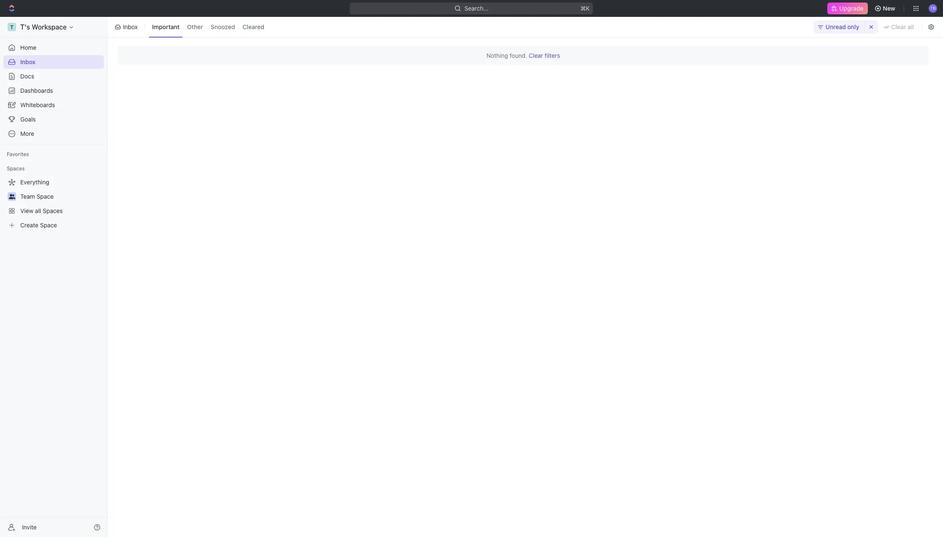 Task type: describe. For each thing, give the bounding box(es) containing it.
t
[[10, 24, 14, 30]]

1 vertical spatial spaces
[[43, 207, 63, 215]]

team
[[20, 193, 35, 200]]

home
[[20, 44, 36, 51]]

favorites
[[7, 151, 29, 158]]

cleared
[[243, 23, 264, 31]]

t's workspace, , element
[[8, 23, 16, 31]]

0 vertical spatial inbox
[[123, 23, 138, 30]]

all for clear
[[908, 23, 914, 30]]

create
[[20, 222, 38, 229]]

0 vertical spatial spaces
[[7, 166, 25, 172]]

space for team space
[[37, 193, 54, 200]]

everything
[[20, 179, 49, 186]]

tb
[[931, 6, 936, 11]]

nothing found. clear filters
[[487, 52, 560, 59]]

user group image
[[9, 194, 15, 199]]

favorites button
[[3, 150, 32, 160]]

unread
[[826, 23, 846, 30]]

upgrade link
[[828, 3, 868, 14]]

important
[[152, 23, 180, 31]]

search...
[[465, 5, 489, 12]]

create space
[[20, 222, 57, 229]]

clear all button
[[880, 20, 919, 34]]

more
[[20, 130, 34, 137]]

whiteboards
[[20, 101, 55, 109]]

tree inside sidebar navigation
[[3, 176, 104, 232]]

team space
[[20, 193, 54, 200]]

snoozed button
[[208, 20, 238, 34]]

clear inside clear all button
[[892, 23, 907, 30]]

inbox inside sidebar navigation
[[20, 58, 36, 65]]

nothing
[[487, 52, 508, 59]]

goals
[[20, 116, 36, 123]]



Task type: locate. For each thing, give the bounding box(es) containing it.
tree
[[3, 176, 104, 232]]

clear filters button
[[529, 52, 560, 59]]

0 horizontal spatial spaces
[[7, 166, 25, 172]]

tab list
[[147, 15, 269, 39]]

1 horizontal spatial inbox
[[123, 23, 138, 30]]

view all spaces link
[[3, 205, 102, 218]]

tree containing everything
[[3, 176, 104, 232]]

dashboards
[[20, 87, 53, 94]]

upgrade
[[840, 5, 864, 12]]

1 vertical spatial clear
[[529, 52, 543, 59]]

clear
[[892, 23, 907, 30], [529, 52, 543, 59]]

0 horizontal spatial all
[[35, 207, 41, 215]]

clear inside nothing found. clear filters
[[529, 52, 543, 59]]

home link
[[3, 41, 104, 55]]

tb button
[[927, 2, 940, 15]]

t's
[[20, 23, 30, 31]]

0 horizontal spatial inbox
[[20, 58, 36, 65]]

whiteboards link
[[3, 98, 104, 112]]

inbox link
[[3, 55, 104, 69]]

other button
[[184, 20, 206, 34]]

all inside button
[[908, 23, 914, 30]]

important button
[[149, 20, 183, 34]]

1 vertical spatial all
[[35, 207, 41, 215]]

clear down "new"
[[892, 23, 907, 30]]

all
[[908, 23, 914, 30], [35, 207, 41, 215]]

1 horizontal spatial spaces
[[43, 207, 63, 215]]

inbox
[[123, 23, 138, 30], [20, 58, 36, 65]]

space inside team space link
[[37, 193, 54, 200]]

view
[[20, 207, 33, 215]]

1 horizontal spatial clear
[[892, 23, 907, 30]]

unread only button
[[814, 20, 865, 34]]

spaces down favorites button
[[7, 166, 25, 172]]

space inside create space link
[[40, 222, 57, 229]]

1 horizontal spatial all
[[908, 23, 914, 30]]

all for view
[[35, 207, 41, 215]]

workspace
[[32, 23, 67, 31]]

0 vertical spatial all
[[908, 23, 914, 30]]

spaces
[[7, 166, 25, 172], [43, 207, 63, 215]]

docs
[[20, 73, 34, 80]]

sidebar navigation
[[0, 17, 109, 538]]

snoozed
[[211, 23, 235, 31]]

only
[[848, 23, 860, 30]]

docs link
[[3, 70, 104, 83]]

new
[[883, 5, 896, 12]]

view all spaces
[[20, 207, 63, 215]]

1 vertical spatial space
[[40, 222, 57, 229]]

dashboards link
[[3, 84, 104, 98]]

found.
[[510, 52, 527, 59]]

new button
[[872, 2, 901, 15]]

team space link
[[20, 190, 102, 204]]

clear all
[[892, 23, 914, 30]]

0 vertical spatial clear
[[892, 23, 907, 30]]

inbox left important
[[123, 23, 138, 30]]

space for create space
[[40, 222, 57, 229]]

⌘k
[[581, 5, 590, 12]]

tab list containing important
[[147, 15, 269, 39]]

space down view all spaces link
[[40, 222, 57, 229]]

space
[[37, 193, 54, 200], [40, 222, 57, 229]]

clear left filters
[[529, 52, 543, 59]]

other
[[187, 23, 203, 31]]

all inside sidebar navigation
[[35, 207, 41, 215]]

t's workspace
[[20, 23, 67, 31]]

0 horizontal spatial clear
[[529, 52, 543, 59]]

space up view all spaces
[[37, 193, 54, 200]]

spaces up create space link
[[43, 207, 63, 215]]

everything link
[[3, 176, 102, 189]]

filters
[[545, 52, 560, 59]]

1 vertical spatial inbox
[[20, 58, 36, 65]]

goals link
[[3, 113, 104, 126]]

unread only
[[826, 23, 860, 30]]

create space link
[[3, 219, 102, 232]]

inbox down home
[[20, 58, 36, 65]]

cleared button
[[240, 20, 267, 34]]

0 vertical spatial space
[[37, 193, 54, 200]]

more button
[[3, 127, 104, 141]]

invite
[[22, 524, 37, 531]]



Task type: vqa. For each thing, say whether or not it's contained in the screenshot.
Other on the top of the page
yes



